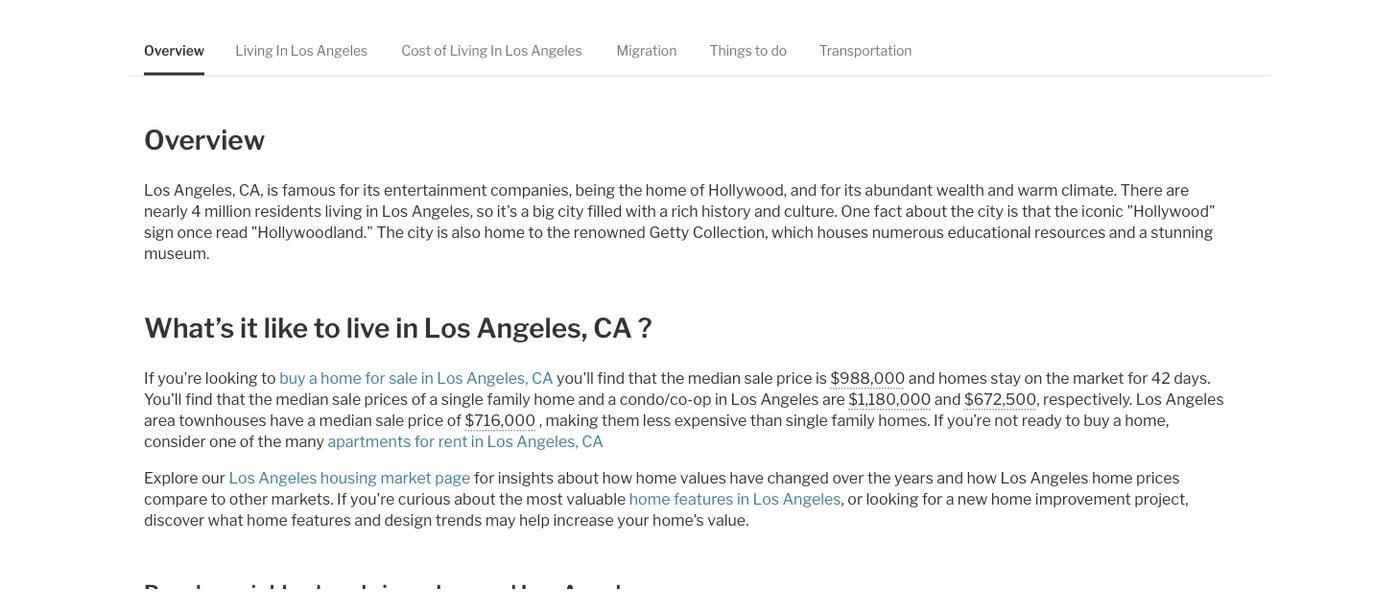 Task type: vqa. For each thing, say whether or not it's contained in the screenshot.
buy in the THE IF YOU'RE NOT READY TO BUY A HOME, CONSIDER ONE OF THE MANY
yes



Task type: locate. For each thing, give the bounding box(es) containing it.
home up rich
[[646, 181, 687, 199]]

looking down years
[[867, 490, 919, 509]]

find inside and homes stay on the market for 42 days. you'll find that the median sale prices of        a single family home and a condo/co-op in los angeles are
[[185, 390, 213, 409]]

home down "it's"
[[484, 223, 525, 242]]

prices down buy a home for sale in los angeles, ca link on the left bottom of page
[[364, 390, 408, 409]]

2 how from the left
[[967, 469, 998, 488]]

1 horizontal spatial family
[[832, 411, 875, 430]]

have inside los angeles area townhouses have a median sale price of
[[270, 411, 304, 430]]

for
[[339, 181, 360, 199], [821, 181, 841, 199], [365, 369, 386, 388], [1128, 369, 1149, 388], [415, 432, 435, 451], [474, 469, 495, 488], [923, 490, 943, 509]]

2 overview from the top
[[144, 123, 265, 156]]

sale inside los angeles area townhouses have a median sale price of
[[376, 411, 405, 430]]

and down iconic
[[1110, 223, 1136, 242]]

1 vertical spatial prices
[[1137, 469, 1181, 488]]

in up value. on the bottom right
[[737, 490, 750, 509]]

explore
[[144, 469, 198, 488]]

are up "hollywood"
[[1167, 181, 1190, 199]]

about
[[906, 202, 948, 221], [558, 469, 599, 488], [454, 490, 496, 509]]

if left you're
[[934, 411, 944, 430]]

angeles up the "improvement"
[[1031, 469, 1089, 488]]

days.
[[1174, 369, 1211, 388]]

prices inside for insights about how home values have changed over              the years and how los angeles home prices compare to other markets.
[[1137, 469, 1181, 488]]

homes.
[[879, 411, 931, 430]]

in inside los angeles, ca, is famous for its entertainment companies, being the home of hollywood, and for its abundant wealth and warm climate. there are nearly 4 million residents living in los angeles, so it's a big city filled with a rich history and culture. one fact about the city is that the iconic "hollywood" sign once read "hollywoodland." the city is also home to the renowned getty collection, which houses numerous educational resources and a stunning museum.
[[366, 202, 379, 221]]

1 horizontal spatial price
[[777, 369, 813, 388]]

0 vertical spatial you're
[[158, 369, 202, 388]]

once
[[177, 223, 213, 242]]

and up new
[[937, 469, 964, 488]]

city right big
[[558, 202, 584, 221]]

the up condo/co-
[[661, 369, 685, 388]]

0 horizontal spatial buy
[[280, 369, 306, 388]]

if for not
[[934, 411, 944, 430]]

median up many
[[276, 390, 329, 409]]

the
[[619, 181, 643, 199], [951, 202, 975, 221], [1055, 202, 1079, 221], [547, 223, 571, 242], [661, 369, 685, 388], [1046, 369, 1070, 388], [249, 390, 273, 409], [258, 432, 282, 451], [868, 469, 892, 488], [499, 490, 523, 509]]

0 horizontal spatial in
[[276, 42, 288, 59]]

home up making
[[534, 390, 575, 409]]

1 horizontal spatial market
[[1074, 369, 1125, 388]]

for left rent
[[415, 432, 435, 451]]

1 vertical spatial are
[[823, 390, 846, 409]]

los inside los angeles area townhouses have a median sale price of
[[1137, 390, 1163, 409]]

to down big
[[529, 223, 544, 242]]

for inside , or looking for a new home improvement project, discover what home features and design trends may help increase your home's value.
[[923, 490, 943, 509]]

1 overview from the top
[[144, 42, 205, 59]]

0 vertical spatial about
[[906, 202, 948, 221]]

on
[[1025, 369, 1043, 388]]

0 horizontal spatial you're
[[158, 369, 202, 388]]

overview
[[144, 42, 205, 59], [144, 123, 265, 156]]

0 horizontal spatial are
[[823, 390, 846, 409]]

market up respectively.
[[1074, 369, 1125, 388]]

los inside for insights about how home values have changed over              the years and how los angeles home prices compare to other markets.
[[1001, 469, 1027, 488]]

its up one
[[845, 181, 862, 199]]

1 horizontal spatial single
[[786, 411, 829, 430]]

1 vertical spatial buy
[[1084, 411, 1110, 430]]

improvement
[[1036, 490, 1132, 509]]

single up apartments for rent in los angeles, ca
[[441, 390, 484, 409]]

0 horizontal spatial find
[[185, 390, 213, 409]]

0 vertical spatial ca
[[594, 311, 633, 344]]

angeles,
[[174, 181, 236, 199], [412, 202, 473, 221], [477, 311, 588, 344], [467, 369, 529, 388], [517, 432, 579, 451]]

warm
[[1018, 181, 1059, 199]]

living right overview link
[[235, 42, 273, 59]]

2 vertical spatial if
[[337, 490, 347, 509]]

1 horizontal spatial prices
[[1137, 469, 1181, 488]]

0 horizontal spatial single
[[441, 390, 484, 409]]

0 horizontal spatial have
[[270, 411, 304, 430]]

to down the like
[[261, 369, 276, 388]]

the left many
[[258, 432, 282, 451]]

0 horizontal spatial about
[[454, 490, 496, 509]]

angeles, up '4' in the left top of the page
[[174, 181, 236, 199]]

what's
[[144, 311, 235, 344]]

2 its from the left
[[845, 181, 862, 199]]

0 vertical spatial single
[[441, 390, 484, 409]]

you'll
[[557, 369, 594, 388]]

if up 'you'll'
[[144, 369, 154, 388]]

1 horizontal spatial living
[[450, 42, 488, 59]]

making
[[546, 411, 599, 430]]

0 vertical spatial features
[[674, 490, 734, 509]]

nearly
[[144, 202, 188, 221]]

0 vertical spatial have
[[270, 411, 304, 430]]

that up condo/co-
[[628, 369, 658, 388]]

overview link
[[144, 26, 205, 75]]

buy inside "if you're not ready to buy a home, consider one of the many"
[[1084, 411, 1110, 430]]

angeles left cost
[[317, 42, 368, 59]]

2 horizontal spatial about
[[906, 202, 948, 221]]

that inside and homes stay on the market for 42 days. you'll find that the median sale prices of        a single family home and a condo/co-op in los angeles are
[[216, 390, 245, 409]]

2 vertical spatial about
[[454, 490, 496, 509]]

angeles inside and homes stay on the market for 42 days. you'll find that the median sale prices of        a single family home and a condo/co-op in los angeles are
[[761, 390, 819, 409]]

single
[[441, 390, 484, 409], [786, 411, 829, 430]]

market inside and homes stay on the market for 42 days. you'll find that the median sale prices of        a single family home and a condo/co-op in los angeles are
[[1074, 369, 1125, 388]]

0 horizontal spatial family
[[487, 390, 531, 409]]

price up than
[[777, 369, 813, 388]]

other
[[229, 490, 268, 509]]

the right the on
[[1046, 369, 1070, 388]]

los inside and homes stay on the market for 42 days. you'll find that the median sale prices of        a single family home and a condo/co-op in los angeles are
[[731, 390, 758, 409]]

0 vertical spatial median
[[688, 369, 741, 388]]

big
[[533, 202, 555, 221]]

1 horizontal spatial are
[[1167, 181, 1190, 199]]

to inside 'link'
[[756, 42, 769, 59]]

help
[[519, 511, 550, 530]]

median up apartments
[[319, 411, 372, 430]]

0 horizontal spatial prices
[[364, 390, 408, 409]]

buy
[[280, 369, 306, 388], [1084, 411, 1110, 430]]

0 vertical spatial that
[[1022, 202, 1052, 221]]

you're for curious
[[351, 490, 395, 509]]

1 vertical spatial that
[[628, 369, 658, 388]]

that up townhouses
[[216, 390, 245, 409]]

1 horizontal spatial its
[[845, 181, 862, 199]]

the inside "if you're not ready to buy a home, consider one of the many"
[[258, 432, 282, 451]]

are down the $988,000
[[823, 390, 846, 409]]

in right live
[[396, 311, 419, 344]]

, left or
[[842, 490, 845, 509]]

los angeles area townhouses have a median sale price of
[[144, 390, 1225, 430]]

about up if you're curious about the most valuable home features in los angeles
[[558, 469, 599, 488]]

ca left the ?
[[594, 311, 633, 344]]

median up "op"
[[688, 369, 741, 388]]

0 horizontal spatial how
[[603, 469, 633, 488]]

living
[[325, 202, 363, 221]]

angeles, down entertainment
[[412, 202, 473, 221]]

0 vertical spatial looking
[[205, 369, 258, 388]]

may
[[486, 511, 516, 530]]

to down our
[[211, 490, 226, 509]]

looking inside , or looking for a new home improvement project, discover what home features and design trends may help increase your home's value.
[[867, 490, 919, 509]]

features
[[674, 490, 734, 509], [291, 511, 351, 530]]

buy down the like
[[280, 369, 306, 388]]

have right values
[[730, 469, 764, 488]]

0 horizontal spatial price
[[408, 411, 444, 430]]

and homes stay on the market for 42 days. you'll find that the median sale prices of        a single family home and a condo/co-op in los angeles are
[[144, 369, 1211, 409]]

features down the markets. on the bottom left of the page
[[291, 511, 351, 530]]

to down respectively.
[[1066, 411, 1081, 430]]

sale inside and homes stay on the market for 42 days. you'll find that the median sale prices of        a single family home and a condo/co-op in los angeles are
[[332, 390, 361, 409]]

how up new
[[967, 469, 998, 488]]

2 horizontal spatial if
[[934, 411, 944, 430]]

1 horizontal spatial have
[[730, 469, 764, 488]]

1 horizontal spatial how
[[967, 469, 998, 488]]

prices up project,
[[1137, 469, 1181, 488]]

prices
[[364, 390, 408, 409], [1137, 469, 1181, 488]]

2 vertical spatial ,
[[842, 490, 845, 509]]

0 vertical spatial find
[[598, 369, 625, 388]]

find right you'll
[[598, 369, 625, 388]]

1 vertical spatial features
[[291, 511, 351, 530]]

about up trends
[[454, 490, 496, 509]]

you're down the housing
[[351, 490, 395, 509]]

,
[[1037, 390, 1041, 409], [539, 411, 543, 430], [842, 490, 845, 509]]

about up numerous
[[906, 202, 948, 221]]

the down big
[[547, 223, 571, 242]]

hollywood,
[[709, 181, 788, 199]]

1 vertical spatial ,
[[539, 411, 543, 430]]

renowned
[[574, 223, 646, 242]]

0 vertical spatial are
[[1167, 181, 1190, 199]]

for inside and homes stay on the market for 42 days. you'll find that the median sale prices of        a single family home and a condo/co-op in los angeles are
[[1128, 369, 1149, 388]]

0 vertical spatial prices
[[364, 390, 408, 409]]

have inside for insights about how home values have changed over              the years and how los angeles home prices compare to other markets.
[[730, 469, 764, 488]]

, up ready
[[1037, 390, 1041, 409]]

0 horizontal spatial looking
[[205, 369, 258, 388]]

2 vertical spatial median
[[319, 411, 372, 430]]

1 vertical spatial find
[[185, 390, 213, 409]]

for up culture.
[[821, 181, 841, 199]]

1 horizontal spatial in
[[491, 42, 502, 59]]

history
[[702, 202, 751, 221]]

1 horizontal spatial ,
[[842, 490, 845, 509]]

of right one
[[240, 432, 255, 451]]

?
[[638, 311, 653, 344]]

0 horizontal spatial living
[[235, 42, 273, 59]]

0 vertical spatial buy
[[280, 369, 306, 388]]

angeles, down making
[[517, 432, 579, 451]]

our
[[202, 469, 226, 488]]

home inside and homes stay on the market for 42 days. you'll find that the median sale prices of        a single family home and a condo/co-op in los angeles are
[[534, 390, 575, 409]]

home
[[646, 181, 687, 199], [484, 223, 525, 242], [321, 369, 362, 388], [534, 390, 575, 409], [636, 469, 677, 488], [1093, 469, 1134, 488], [630, 490, 671, 509], [992, 490, 1033, 509], [247, 511, 288, 530]]

have up many
[[270, 411, 304, 430]]

them
[[602, 411, 640, 430]]

2 horizontal spatial city
[[978, 202, 1004, 221]]

0 vertical spatial family
[[487, 390, 531, 409]]

1 vertical spatial overview
[[144, 123, 265, 156]]

0 horizontal spatial features
[[291, 511, 351, 530]]

1 horizontal spatial buy
[[1084, 411, 1110, 430]]

0 horizontal spatial if
[[144, 369, 154, 388]]

in up the
[[366, 202, 379, 221]]

how up the valuable
[[603, 469, 633, 488]]

family up $716,000
[[487, 390, 531, 409]]

0 vertical spatial overview
[[144, 42, 205, 59]]

things to do link
[[710, 26, 788, 75]]

, inside , or looking for a new home improvement project, discover what home features and design trends may help increase your home's value.
[[842, 490, 845, 509]]

apartments for rent in los angeles, ca
[[328, 432, 604, 451]]

2 vertical spatial that
[[216, 390, 245, 409]]

than
[[751, 411, 783, 430]]

1 horizontal spatial about
[[558, 469, 599, 488]]

are inside and homes stay on the market for 42 days. you'll find that the median sale prices of        a single family home and a condo/co-op in los angeles are
[[823, 390, 846, 409]]

apartments
[[328, 432, 411, 451]]

stunning
[[1151, 223, 1214, 242]]

1 horizontal spatial you're
[[351, 490, 395, 509]]

1 vertical spatial you're
[[351, 490, 395, 509]]

of inside and homes stay on the market for 42 days. you'll find that the median sale prices of        a single family home and a condo/co-op in los angeles are
[[412, 390, 426, 409]]

with
[[626, 202, 657, 221]]

median inside los angeles area townhouses have a median sale price of
[[319, 411, 372, 430]]

0 horizontal spatial market
[[381, 469, 432, 488]]

, left making
[[539, 411, 543, 430]]

not
[[995, 411, 1019, 430]]

looking
[[205, 369, 258, 388], [867, 490, 919, 509]]

price inside los angeles area townhouses have a median sale price of
[[408, 411, 444, 430]]

and left design
[[355, 511, 381, 530]]

1 vertical spatial if
[[934, 411, 944, 430]]

city up educational in the right top of the page
[[978, 202, 1004, 221]]

city right the
[[408, 223, 434, 242]]

is left also
[[437, 223, 449, 242]]

looking for to
[[205, 369, 258, 388]]

0 vertical spatial ,
[[1037, 390, 1041, 409]]

it
[[240, 311, 258, 344]]

discover
[[144, 511, 205, 530]]

0 horizontal spatial ,
[[539, 411, 543, 430]]

1 horizontal spatial looking
[[867, 490, 919, 509]]

1 vertical spatial about
[[558, 469, 599, 488]]

of
[[434, 42, 447, 59], [690, 181, 705, 199], [412, 390, 426, 409], [447, 411, 462, 430], [240, 432, 255, 451]]

is
[[267, 181, 279, 199], [1008, 202, 1019, 221], [437, 223, 449, 242], [816, 369, 828, 388]]

iconic
[[1082, 202, 1124, 221]]

2 horizontal spatial that
[[1022, 202, 1052, 221]]

0 horizontal spatial its
[[363, 181, 381, 199]]

living right cost
[[450, 42, 488, 59]]

resources
[[1035, 223, 1107, 242]]

for down years
[[923, 490, 943, 509]]

1 vertical spatial market
[[381, 469, 432, 488]]

0 vertical spatial if
[[144, 369, 154, 388]]

in inside and homes stay on the market for 42 days. you'll find that the median sale prices of        a single family home and a condo/co-op in los angeles are
[[715, 390, 728, 409]]

and
[[791, 181, 817, 199], [988, 181, 1015, 199], [755, 202, 781, 221], [1110, 223, 1136, 242], [909, 369, 936, 388], [578, 390, 605, 409], [935, 390, 962, 409], [937, 469, 964, 488], [355, 511, 381, 530]]

migration link
[[617, 26, 677, 75]]

design
[[385, 511, 432, 530]]

1 vertical spatial price
[[408, 411, 444, 430]]

how
[[603, 469, 633, 488], [967, 469, 998, 488]]

find up townhouses
[[185, 390, 213, 409]]

1 horizontal spatial if
[[337, 490, 347, 509]]

for left 42
[[1128, 369, 1149, 388]]

of inside "if you're not ready to buy a home, consider one of the many"
[[240, 432, 255, 451]]

1 vertical spatial looking
[[867, 490, 919, 509]]

explore our los angeles housing market page
[[144, 469, 471, 488]]

the right over
[[868, 469, 892, 488]]

is left the $988,000
[[816, 369, 828, 388]]

price
[[777, 369, 813, 388], [408, 411, 444, 430]]

price up rent
[[408, 411, 444, 430]]

you're
[[158, 369, 202, 388], [351, 490, 395, 509]]

the down 'wealth'
[[951, 202, 975, 221]]

its up the
[[363, 181, 381, 199]]

ca down making
[[582, 432, 604, 451]]

to
[[756, 42, 769, 59], [529, 223, 544, 242], [314, 311, 341, 344], [261, 369, 276, 388], [1066, 411, 1081, 430], [211, 490, 226, 509]]

0 horizontal spatial that
[[216, 390, 245, 409]]

living
[[235, 42, 273, 59], [450, 42, 488, 59]]

1 vertical spatial have
[[730, 469, 764, 488]]

1 horizontal spatial that
[[628, 369, 658, 388]]

if inside "if you're not ready to buy a home, consider one of the many"
[[934, 411, 944, 430]]

0 vertical spatial market
[[1074, 369, 1125, 388]]

1 vertical spatial median
[[276, 390, 329, 409]]

of down buy a home for sale in los angeles, ca link on the left bottom of page
[[412, 390, 426, 409]]

, or looking for a new home improvement project, discover what home features and design trends may help increase your home's value.
[[144, 490, 1189, 530]]

of up rent
[[447, 411, 462, 430]]

angeles, up if you're looking to buy a home for sale in los angeles, ca you'll find that the median sale price is $988,000
[[477, 311, 588, 344]]

city
[[558, 202, 584, 221], [978, 202, 1004, 221], [408, 223, 434, 242]]

$672,500
[[965, 390, 1037, 409]]

increase
[[553, 511, 614, 530]]

of up rich
[[690, 181, 705, 199]]

family inside and homes stay on the market for 42 days. you'll find that the median sale prices of        a single family home and a condo/co-op in los angeles are
[[487, 390, 531, 409]]

op
[[694, 390, 712, 409]]

features down values
[[674, 490, 734, 509]]

to inside for insights about how home values have changed over              the years and how los angeles home prices compare to other markets.
[[211, 490, 226, 509]]

1 horizontal spatial features
[[674, 490, 734, 509]]

$716,000
[[465, 411, 536, 430]]

angeles down days.
[[1166, 390, 1225, 409]]



Task type: describe. For each thing, give the bounding box(es) containing it.
if you're looking to buy a home for sale in los angeles, ca you'll find that the median sale price is $988,000
[[144, 369, 906, 388]]

migration
[[617, 42, 677, 59]]

the up may
[[499, 490, 523, 509]]

of right cost
[[434, 42, 447, 59]]

1 horizontal spatial city
[[558, 202, 584, 221]]

about inside for insights about how home values have changed over              the years and how los angeles home prices compare to other markets.
[[558, 469, 599, 488]]

million
[[205, 202, 251, 221]]

changed
[[768, 469, 830, 488]]

that inside los angeles, ca, is famous for its entertainment companies, being the home of hollywood, and for its abundant wealth and warm climate. there are nearly 4 million residents living in los angeles, so it's a big city filled with a rich history and culture. one fact about the city is that the iconic "hollywood" sign once read "hollywoodland." the city is also home to the renowned getty collection, which houses numerous educational resources and a stunning museum.
[[1022, 202, 1052, 221]]

and up culture.
[[791, 181, 817, 199]]

is right ca,
[[267, 181, 279, 199]]

1 in from the left
[[276, 42, 288, 59]]

home right new
[[992, 490, 1033, 509]]

cost of living in los angeles link
[[402, 26, 583, 75]]

value.
[[708, 511, 749, 530]]

a inside , or looking for a new home improvement project, discover what home features and design trends may help increase your home's value.
[[946, 490, 955, 509]]

the up resources
[[1055, 202, 1079, 221]]

for up living
[[339, 181, 360, 199]]

median inside and homes stay on the market for 42 days. you'll find that the median sale prices of        a single family home and a condo/co-op in los angeles are
[[276, 390, 329, 409]]

curious
[[398, 490, 451, 509]]

1 living from the left
[[235, 42, 273, 59]]

home up , or looking for a new home improvement project, discover what home features and design trends may help increase your home's value.
[[636, 469, 677, 488]]

cost
[[402, 42, 431, 59]]

culture.
[[785, 202, 838, 221]]

abundant
[[865, 181, 933, 199]]

the inside for insights about how home values have changed over              the years and how los angeles home prices compare to other markets.
[[868, 469, 892, 488]]

trends
[[436, 511, 482, 530]]

and inside , or looking for a new home improvement project, discover what home features and design trends may help increase your home's value.
[[355, 511, 381, 530]]

2 in from the left
[[491, 42, 502, 59]]

page
[[435, 469, 471, 488]]

residents
[[255, 202, 322, 221]]

respectively.
[[1044, 390, 1133, 409]]

being
[[576, 181, 616, 199]]

prices inside and homes stay on the market for 42 days. you'll find that the median sale prices of        a single family home and a condo/co-op in los angeles are
[[364, 390, 408, 409]]

townhouses
[[179, 411, 267, 430]]

angeles left "migration"
[[531, 42, 583, 59]]

are inside los angeles, ca, is famous for its entertainment companies, being the home of hollywood, and for its abundant wealth and warm climate. there are nearly 4 million residents living in los angeles, so it's a big city filled with a rich history and culture. one fact about the city is that the iconic "hollywood" sign once read "hollywoodland." the city is also home to the renowned getty collection, which houses numerous educational resources and a stunning museum.
[[1167, 181, 1190, 199]]

and up '$1,180,000'
[[909, 369, 936, 388]]

rent
[[438, 432, 468, 451]]

about inside los angeles, ca, is famous for its entertainment companies, being the home of hollywood, and for its abundant wealth and warm climate. there are nearly 4 million residents living in los angeles, so it's a big city filled with a rich history and culture. one fact about the city is that the iconic "hollywood" sign once read "hollywoodland." the city is also home to the renowned getty collection, which houses numerous educational resources and a stunning museum.
[[906, 202, 948, 221]]

for down live
[[365, 369, 386, 388]]

do
[[771, 42, 788, 59]]

for insights about how home values have changed over              the years and how los angeles home prices compare to other markets.
[[144, 469, 1181, 509]]

home,
[[1125, 411, 1170, 430]]

angeles, up $716,000
[[467, 369, 529, 388]]

less
[[643, 411, 671, 430]]

one
[[841, 202, 871, 221]]

is up educational in the right top of the page
[[1008, 202, 1019, 221]]

2 vertical spatial ca
[[582, 432, 604, 451]]

a inside "if you're not ready to buy a home, consider one of the many"
[[1114, 411, 1122, 430]]

angeles up the markets. on the bottom left of the page
[[259, 469, 317, 488]]

the up with
[[619, 181, 643, 199]]

years
[[895, 469, 934, 488]]

and left warm in the right of the page
[[988, 181, 1015, 199]]

of inside los angeles area townhouses have a median sale price of
[[447, 411, 462, 430]]

0 horizontal spatial city
[[408, 223, 434, 242]]

sign
[[144, 223, 174, 242]]

2 horizontal spatial ,
[[1037, 390, 1041, 409]]

1 vertical spatial ca
[[532, 369, 554, 388]]

to left live
[[314, 311, 341, 344]]

home's
[[653, 511, 705, 530]]

looking for for
[[867, 490, 919, 509]]

1 vertical spatial family
[[832, 411, 875, 430]]

the up townhouses
[[249, 390, 273, 409]]

your
[[618, 511, 650, 530]]

houses
[[817, 223, 869, 242]]

read
[[216, 223, 248, 242]]

home up the "improvement"
[[1093, 469, 1134, 488]]

to inside los angeles, ca, is famous for its entertainment companies, being the home of hollywood, and for its abundant wealth and warm climate. there are nearly 4 million residents living in los angeles, so it's a big city filled with a rich history and culture. one fact about the city is that the iconic "hollywood" sign once read "hollywoodland." the city is also home to the renowned getty collection, which houses numerous educational resources and a stunning museum.
[[529, 223, 544, 242]]

most
[[526, 490, 563, 509]]

famous
[[282, 181, 336, 199]]

wealth
[[937, 181, 985, 199]]

of inside los angeles, ca, is famous for its entertainment companies, being the home of hollywood, and for its abundant wealth and warm climate. there are nearly 4 million residents living in los angeles, so it's a big city filled with a rich history and culture. one fact about the city is that the iconic "hollywood" sign once read "hollywoodland." the city is also home to the renowned getty collection, which houses numerous educational resources and a stunning museum.
[[690, 181, 705, 199]]

4
[[191, 202, 201, 221]]

buy a home for sale in los angeles, ca link
[[280, 369, 554, 388]]

if you're curious about the most valuable home features in los angeles
[[337, 490, 842, 509]]

getty
[[649, 223, 690, 242]]

insights
[[498, 469, 554, 488]]

market for page
[[381, 469, 432, 488]]

angeles inside for insights about how home values have changed over              the years and how los angeles home prices compare to other markets.
[[1031, 469, 1089, 488]]

angeles down changed
[[783, 490, 842, 509]]

what's it like to live in los angeles, ca ?
[[144, 311, 653, 344]]

companies,
[[491, 181, 572, 199]]

in down the what's it like to live in los angeles, ca ?
[[421, 369, 434, 388]]

project,
[[1135, 490, 1189, 509]]

consider
[[144, 432, 206, 451]]

"hollywood"
[[1128, 202, 1216, 221]]

a inside los angeles area townhouses have a median sale price of
[[308, 411, 316, 430]]

market for for
[[1074, 369, 1125, 388]]

if for looking
[[144, 369, 154, 388]]

cost of living in los angeles
[[402, 42, 583, 59]]

$988,000
[[831, 369, 906, 388]]

and down homes
[[935, 390, 962, 409]]

entertainment
[[384, 181, 487, 199]]

home up your
[[630, 490, 671, 509]]

1 its from the left
[[363, 181, 381, 199]]

you're
[[948, 411, 992, 430]]

home down live
[[321, 369, 362, 388]]

ready
[[1022, 411, 1063, 430]]

valuable
[[567, 490, 626, 509]]

for inside for insights about how home values have changed over              the years and how los angeles home prices compare to other markets.
[[474, 469, 495, 488]]

$1,180,000
[[849, 390, 932, 409]]

fact
[[874, 202, 903, 221]]

or
[[848, 490, 863, 509]]

you'll
[[144, 390, 182, 409]]

compare
[[144, 490, 208, 509]]

to inside "if you're not ready to buy a home, consider one of the many"
[[1066, 411, 1081, 430]]

things
[[710, 42, 753, 59]]

single inside and homes stay on the market for 42 days. you'll find that the median sale prices of        a single family home and a condo/co-op in los angeles are
[[441, 390, 484, 409]]

museum.
[[144, 244, 210, 263]]

if for curious
[[337, 490, 347, 509]]

$1,180,000 and $672,500 , respectively.
[[849, 390, 1133, 409]]

and inside for insights about how home values have changed over              the years and how los angeles home prices compare to other markets.
[[937, 469, 964, 488]]

live
[[346, 311, 390, 344]]

features inside , or looking for a new home improvement project, discover what home features and design trends may help increase your home's value.
[[291, 511, 351, 530]]

2 living from the left
[[450, 42, 488, 59]]

angeles inside los angeles area townhouses have a median sale price of
[[1166, 390, 1225, 409]]

rich
[[672, 202, 699, 221]]

transportation
[[820, 42, 913, 59]]

0 vertical spatial price
[[777, 369, 813, 388]]

stay
[[991, 369, 1022, 388]]

and down hollywood,
[[755, 202, 781, 221]]

what
[[208, 511, 244, 530]]

area
[[144, 411, 175, 430]]

home down other
[[247, 511, 288, 530]]

42
[[1152, 369, 1171, 388]]

1 horizontal spatial find
[[598, 369, 625, 388]]

apartments for rent in los angeles, ca link
[[328, 432, 604, 451]]

housing
[[321, 469, 377, 488]]

also
[[452, 223, 481, 242]]

like
[[264, 311, 308, 344]]

1 vertical spatial single
[[786, 411, 829, 430]]

so
[[477, 202, 494, 221]]

in right rent
[[471, 432, 484, 451]]

there
[[1121, 181, 1164, 199]]

markets.
[[271, 490, 334, 509]]

new
[[958, 490, 988, 509]]

los angeles, ca, is famous for its entertainment companies, being the home of hollywood, and for its abundant wealth and warm climate. there are nearly 4 million residents living in los angeles, so it's a big city filled with a rich history and culture. one fact about the city is that the iconic "hollywood" sign once read "hollywoodland." the city is also home to the renowned getty collection, which houses numerous educational resources and a stunning museum.
[[144, 181, 1216, 263]]

1 how from the left
[[603, 469, 633, 488]]

and down you'll
[[578, 390, 605, 409]]

you're for looking
[[158, 369, 202, 388]]

one
[[209, 432, 236, 451]]

it's
[[497, 202, 518, 221]]

living in los angeles link
[[235, 26, 368, 75]]

"hollywoodland."
[[251, 223, 373, 242]]



